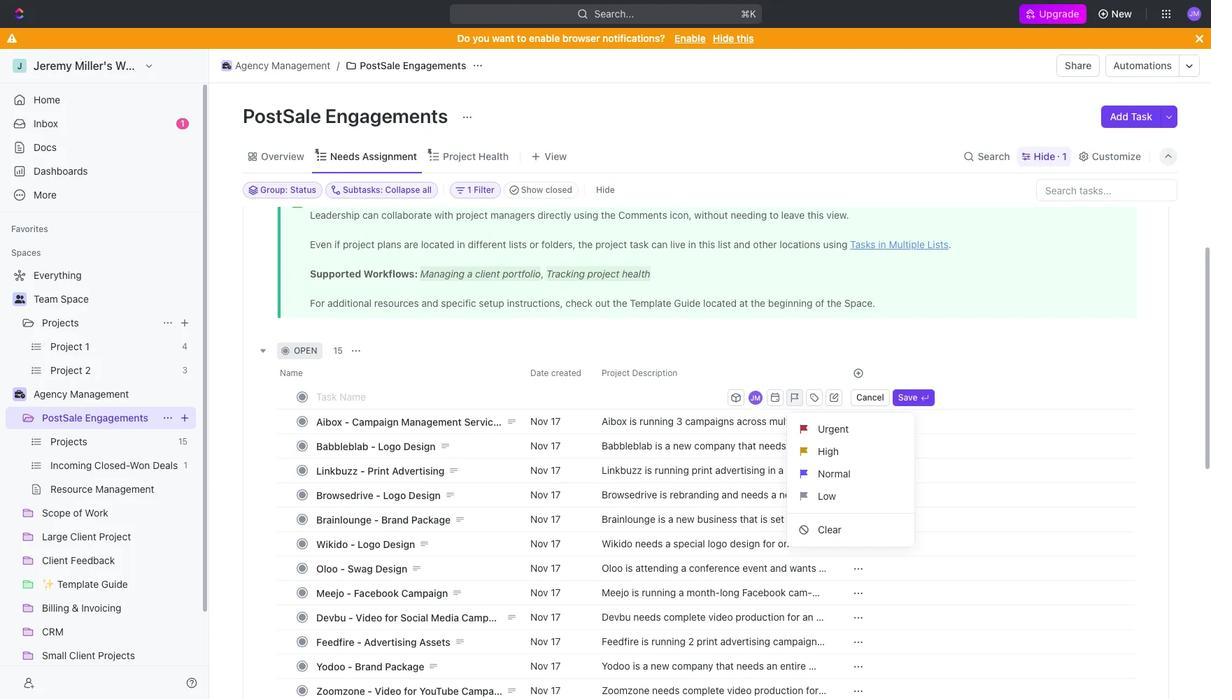 Task type: describe. For each thing, give the bounding box(es) containing it.
of inside the wikido needs a special logo design for one of their sub-brands.
[[798, 538, 807, 550]]

of inside feedfire is running 2 print advertising campaigns and needs creation of the assets.
[[691, 649, 700, 661]]

linkbuzz is running print advertising in a well- known magazine and needs content creation.
[[602, 465, 809, 489]]

wikido needs a special logo design for one of their sub-brands. button
[[593, 532, 836, 563]]

and inside browsedrive is rebranding and needs a new, mod ern logo.
[[722, 489, 739, 501]]

cancel
[[857, 392, 884, 403]]

wikido for wikido needs a special logo design for one of their sub-brands.
[[602, 538, 633, 550]]

linkbuzz - print advertising
[[316, 465, 445, 477]]

low button
[[793, 485, 909, 508]]

brand inside yodoo is a new company that needs an entire brand package including logo design.
[[602, 673, 628, 685]]

agency management link inside "tree"
[[34, 384, 193, 406]]

an inside devbu needs complete video production for an upcoming social media campaign.
[[803, 612, 814, 624]]

0 vertical spatial advertising
[[392, 465, 445, 477]]

for inside devbu needs complete video production for an upcoming social media campaign.
[[788, 612, 800, 624]]

design for browsedrive - logo design
[[409, 490, 441, 501]]

media
[[431, 612, 459, 624]]

video for devbu
[[356, 612, 382, 624]]

well-
[[787, 465, 809, 477]]

and inside linkbuzz is running print advertising in a well- known magazine and needs content creation.
[[680, 477, 697, 489]]

devbu for devbu needs complete video production for an upcoming social media campaign.
[[602, 612, 631, 624]]

needs inside browsedrive is rebranding and needs a new, mod ern logo.
[[741, 489, 769, 501]]

feedfire for feedfire - advertising assets
[[316, 637, 355, 648]]

a inside linkbuzz is running print advertising in a well- known magazine and needs content creation.
[[779, 465, 784, 477]]

- for wikido
[[351, 539, 355, 550]]

favorites
[[11, 224, 48, 234]]

sub-
[[625, 551, 646, 563]]

browsedrive - logo design link
[[313, 485, 519, 506]]

linkbuzz is running print advertising in a well- known magazine and needs content creation. button
[[593, 458, 836, 489]]

video for campaign.
[[709, 612, 733, 624]]

zoomzone needs complete video production for a youtube campaign to increase brand awareness. button
[[593, 679, 836, 700]]

oloo - swag design
[[316, 563, 408, 575]]

a inside zoomzone needs complete video production for a youtube campaign to increase brand awareness.
[[821, 685, 827, 697]]

video for zoomzone
[[375, 686, 401, 697]]

needs assignment link
[[327, 147, 417, 166]]

2 horizontal spatial management
[[401, 416, 462, 428]]

known
[[602, 477, 631, 489]]

docs
[[34, 141, 57, 153]]

upgrade
[[1040, 8, 1080, 20]]

clear
[[818, 524, 842, 536]]

brainlounge - brand package link
[[313, 510, 519, 530]]

add task
[[1110, 111, 1153, 122]]

brands.
[[646, 551, 680, 563]]

team space
[[34, 293, 89, 305]]

1 vertical spatial engagements
[[325, 104, 448, 127]]

awareness.
[[771, 698, 822, 700]]

aibox - campaign management services
[[316, 416, 504, 428]]

meejo - facebook campaign
[[316, 588, 448, 599]]

feedfire for feedfire is running 2 print advertising campaigns and needs creation of the assets.
[[602, 636, 639, 648]]

low
[[818, 490, 836, 502]]

youtube inside zoomzone needs complete video production for a youtube campaign to increase brand awareness.
[[602, 698, 640, 700]]

space
[[61, 293, 89, 305]]

and inside feedfire is running 2 print advertising campaigns and needs creation of the assets.
[[602, 649, 619, 661]]

project
[[443, 150, 476, 162]]

devbu needs complete video production for an upcoming social media campaign.
[[602, 612, 816, 636]]

oloo
[[316, 563, 338, 575]]

new,
[[779, 489, 800, 501]]

search button
[[960, 147, 1015, 166]]

search
[[978, 150, 1010, 162]]

- for oloo
[[340, 563, 345, 575]]

needs inside the wikido needs a special logo design for one of their sub-brands.
[[635, 538, 663, 550]]

feedfire is running 2 print advertising campaigns and needs creation of the assets. button
[[593, 630, 836, 661]]

search...
[[594, 8, 634, 20]]

complete for media
[[664, 612, 706, 624]]

design for babbleblab - logo design
[[404, 441, 436, 452]]

engagements inside sidebar navigation
[[85, 412, 148, 424]]

customize
[[1092, 150, 1141, 162]]

add
[[1110, 111, 1129, 122]]

cancel button
[[851, 389, 890, 406]]

campaign.
[[708, 624, 755, 636]]

brand inside zoomzone needs complete video production for a youtube campaign to increase brand awareness.
[[742, 698, 769, 700]]

social
[[649, 624, 675, 636]]

feedfire - advertising assets
[[316, 637, 451, 648]]

zoomzone for zoomzone - video for youtube campaign
[[316, 686, 365, 697]]

automations
[[1114, 59, 1172, 71]]

running for magazine
[[655, 465, 689, 477]]

hide 1
[[1034, 150, 1067, 162]]

hide button
[[591, 182, 621, 199]]

new
[[651, 661, 670, 672]]

mod
[[803, 489, 827, 501]]

2 horizontal spatial postsale
[[360, 59, 400, 71]]

upgrade link
[[1020, 4, 1087, 24]]

wikido - logo design
[[316, 539, 415, 550]]

aibox - campaign management services link
[[313, 412, 519, 432]]

design.
[[738, 673, 771, 685]]

0 vertical spatial postsale engagements link
[[342, 57, 470, 74]]

urgent
[[818, 423, 849, 435]]

devbu needs complete video production for an upcoming social media campaign. button
[[593, 605, 836, 636]]

logo for wikido
[[358, 539, 381, 550]]

brainlounge - brand package
[[316, 514, 451, 526]]

brand for brainlounge
[[381, 514, 409, 526]]

1 horizontal spatial agency
[[235, 59, 269, 71]]

browsedrive for browsedrive - logo design
[[316, 490, 374, 501]]

browsedrive - logo design
[[316, 490, 441, 501]]

⌘k
[[741, 8, 756, 20]]

campaigns
[[773, 636, 822, 648]]

linkbuzz for linkbuzz is running print advertising in a well- known magazine and needs content creation.
[[602, 465, 642, 477]]

needs assignment
[[330, 150, 417, 162]]

to inside zoomzone needs complete video production for a youtube campaign to increase brand awareness.
[[690, 698, 699, 700]]

docs link
[[6, 136, 196, 159]]

babbleblab - logo design link
[[313, 436, 519, 457]]

special
[[673, 538, 705, 550]]

new button
[[1092, 3, 1141, 25]]

inbox
[[34, 118, 58, 129]]

content
[[730, 477, 764, 489]]

needs inside linkbuzz is running print advertising in a well- known magazine and needs content creation.
[[700, 477, 727, 489]]

15
[[333, 346, 343, 356]]

is for browsedrive
[[660, 489, 667, 501]]

advertising inside feedfire is running 2 print advertising campaigns and needs creation of the assets.
[[721, 636, 771, 648]]

creation
[[652, 649, 688, 661]]

postsale engagements inside "tree"
[[42, 412, 148, 424]]

0 horizontal spatial to
[[517, 32, 527, 44]]

babbleblab - logo design
[[316, 441, 436, 452]]

media
[[678, 624, 705, 636]]

for inside the wikido needs a special logo design for one of their sub-brands.
[[763, 538, 776, 550]]

home
[[34, 94, 60, 106]]

yodoo is a new company that needs an entire brand package including logo design.
[[602, 661, 809, 685]]

is for yodoo
[[633, 661, 640, 672]]

- for feedfire
[[357, 637, 362, 648]]

devbu for devbu - video for social media campaign
[[316, 612, 346, 624]]

home link
[[6, 89, 196, 111]]

package for yodoo - brand package
[[385, 661, 424, 673]]

business time image
[[14, 391, 25, 399]]

urgent button
[[793, 418, 909, 441]]

1 horizontal spatial hide
[[713, 32, 734, 44]]

facebook
[[354, 588, 399, 599]]

needs inside devbu needs complete video production for an upcoming social media campaign.
[[634, 612, 661, 624]]

/
[[337, 59, 340, 71]]

agency management inside sidebar navigation
[[34, 388, 129, 400]]



Task type: vqa. For each thing, say whether or not it's contained in the screenshot.
the rightmost Devbu
yes



Task type: locate. For each thing, give the bounding box(es) containing it.
1 horizontal spatial devbu
[[602, 612, 631, 624]]

youtube
[[420, 686, 459, 697], [602, 698, 640, 700]]

yodoo down upcoming
[[602, 661, 630, 672]]

agency right business time image
[[34, 388, 67, 400]]

wikido inside the wikido needs a special logo design for one of their sub-brands.
[[602, 538, 633, 550]]

of right one
[[798, 538, 807, 550]]

overview
[[261, 150, 304, 162]]

a up awareness. at the bottom right
[[821, 685, 827, 697]]

advertising
[[715, 465, 765, 477], [721, 636, 771, 648]]

devbu down meejo
[[316, 612, 346, 624]]

production up campaign.
[[736, 612, 785, 624]]

linkbuzz
[[602, 465, 642, 477], [316, 465, 358, 477]]

- down browsedrive - logo design
[[374, 514, 379, 526]]

task
[[1131, 111, 1153, 122]]

list containing urgent
[[787, 418, 915, 541]]

0 vertical spatial an
[[803, 612, 814, 624]]

2 vertical spatial hide
[[596, 185, 615, 195]]

1 horizontal spatial to
[[690, 698, 699, 700]]

zoomzone for zoomzone needs complete video production for a youtube campaign to increase brand awareness.
[[602, 685, 650, 697]]

brand
[[381, 514, 409, 526], [355, 661, 383, 673]]

1 vertical spatial postsale engagements link
[[42, 407, 157, 430]]

1 vertical spatial production
[[755, 685, 804, 697]]

agency
[[235, 59, 269, 71], [34, 388, 67, 400]]

0 vertical spatial video
[[709, 612, 733, 624]]

engagements
[[403, 59, 466, 71], [325, 104, 448, 127], [85, 412, 148, 424]]

1 vertical spatial agency
[[34, 388, 67, 400]]

1 vertical spatial agency management link
[[34, 384, 193, 406]]

0 horizontal spatial and
[[602, 649, 619, 661]]

complete inside zoomzone needs complete video production for a youtube campaign to increase brand awareness.
[[683, 685, 725, 697]]

- down feedfire - advertising assets
[[348, 661, 353, 673]]

- down meejo - facebook campaign
[[349, 612, 353, 624]]

for
[[763, 538, 776, 550], [788, 612, 800, 624], [385, 612, 398, 624], [806, 685, 819, 697], [404, 686, 417, 697]]

package up zoomzone - video for youtube campaign
[[385, 661, 424, 673]]

video up increase
[[727, 685, 752, 697]]

1 horizontal spatial zoomzone
[[602, 685, 650, 697]]

upcoming
[[602, 624, 647, 636]]

browsedrive
[[602, 489, 657, 501], [316, 490, 374, 501]]

in
[[768, 465, 776, 477]]

0 vertical spatial brand
[[602, 673, 628, 685]]

1 vertical spatial video
[[375, 686, 401, 697]]

hide for hide 1
[[1034, 150, 1056, 162]]

1 horizontal spatial yodoo
[[602, 661, 630, 672]]

0 horizontal spatial yodoo
[[316, 661, 345, 673]]

needs inside yodoo is a new company that needs an entire brand package including logo design.
[[737, 661, 764, 672]]

for up campaigns
[[788, 612, 800, 624]]

logo up oloo - swag design
[[358, 539, 381, 550]]

one
[[778, 538, 795, 550]]

1 vertical spatial an
[[767, 661, 778, 672]]

0 vertical spatial advertising
[[715, 465, 765, 477]]

wikido
[[602, 538, 633, 550], [316, 539, 348, 550]]

zoomzone up campaign
[[602, 685, 650, 697]]

0 vertical spatial 1
[[181, 118, 185, 129]]

design
[[730, 538, 760, 550]]

1 horizontal spatial brand
[[742, 698, 769, 700]]

team
[[34, 293, 58, 305]]

is for feedfire
[[642, 636, 649, 648]]

1 vertical spatial agency management
[[34, 388, 129, 400]]

0 vertical spatial running
[[655, 465, 689, 477]]

0 vertical spatial management
[[272, 59, 331, 71]]

1 vertical spatial postsale engagements
[[243, 104, 452, 127]]

postsale engagements link inside "tree"
[[42, 407, 157, 430]]

feedfire inside feedfire - advertising assets link
[[316, 637, 355, 648]]

0 vertical spatial print
[[692, 465, 713, 477]]

magazine
[[634, 477, 677, 489]]

running up creation
[[652, 636, 686, 648]]

list
[[787, 418, 915, 541]]

1 vertical spatial complete
[[683, 685, 725, 697]]

yodoo inside yodoo is a new company that needs an entire brand package including logo design.
[[602, 661, 630, 672]]

0 horizontal spatial agency management
[[34, 388, 129, 400]]

- for brainlounge
[[374, 514, 379, 526]]

package
[[631, 673, 669, 685]]

1 vertical spatial to
[[690, 698, 699, 700]]

1 horizontal spatial wikido
[[602, 538, 633, 550]]

running for creation
[[652, 636, 686, 648]]

brand down feedfire - advertising assets
[[355, 661, 383, 673]]

their
[[602, 551, 622, 563]]

1 horizontal spatial postsale
[[243, 104, 321, 127]]

share
[[1065, 59, 1092, 71]]

video inside zoomzone needs complete video production for a youtube campaign to increase brand awareness.
[[727, 685, 752, 697]]

video for increase
[[727, 685, 752, 697]]

0 vertical spatial video
[[356, 612, 382, 624]]

a right in
[[779, 465, 784, 477]]

an left entire
[[767, 661, 778, 672]]

feedfire - advertising assets link
[[313, 632, 519, 653]]

0 vertical spatial hide
[[713, 32, 734, 44]]

zoomzone down yodoo - brand package
[[316, 686, 365, 697]]

1 vertical spatial youtube
[[602, 698, 640, 700]]

advertising inside linkbuzz is running print advertising in a well- known magazine and needs content creation.
[[715, 465, 765, 477]]

logo
[[708, 538, 727, 550], [715, 673, 735, 685]]

linkbuzz for linkbuzz - print advertising
[[316, 465, 358, 477]]

tree
[[6, 265, 196, 700]]

1 horizontal spatial linkbuzz
[[602, 465, 642, 477]]

to down the including
[[690, 698, 699, 700]]

overview link
[[258, 147, 304, 166]]

devbu - video for social media campaign link
[[313, 608, 519, 628]]

0 vertical spatial engagements
[[403, 59, 466, 71]]

browser
[[563, 32, 600, 44]]

0 horizontal spatial youtube
[[420, 686, 459, 697]]

logo for babbleblab
[[378, 441, 401, 452]]

1 vertical spatial logo
[[715, 673, 735, 685]]

running inside feedfire is running 2 print advertising campaigns and needs creation of the assets.
[[652, 636, 686, 648]]

wikido up their
[[602, 538, 633, 550]]

- for aibox
[[345, 416, 349, 428]]

yodoo down feedfire - advertising assets
[[316, 661, 345, 673]]

advertising up yodoo - brand package
[[364, 637, 417, 648]]

1 vertical spatial management
[[70, 388, 129, 400]]

- for babbleblab
[[371, 441, 376, 452]]

open
[[294, 346, 317, 356]]

logo up linkbuzz - print advertising
[[378, 441, 401, 452]]

video down facebook
[[356, 612, 382, 624]]

is left rebranding in the right of the page
[[660, 489, 667, 501]]

business time image
[[222, 62, 231, 69]]

2 vertical spatial logo
[[358, 539, 381, 550]]

- left print
[[360, 465, 365, 477]]

agency right business time icon
[[235, 59, 269, 71]]

1 vertical spatial video
[[727, 685, 752, 697]]

needs inside feedfire is running 2 print advertising campaigns and needs creation of the assets.
[[621, 649, 649, 661]]

- right oloo
[[340, 563, 345, 575]]

0 vertical spatial complete
[[664, 612, 706, 624]]

wikido - logo design link
[[313, 534, 519, 555]]

an up campaigns
[[803, 612, 814, 624]]

0 vertical spatial brand
[[381, 514, 409, 526]]

production
[[736, 612, 785, 624], [755, 685, 804, 697]]

package up wikido - logo design link
[[411, 514, 451, 526]]

advertising up browsedrive - logo design link
[[392, 465, 445, 477]]

package
[[411, 514, 451, 526], [385, 661, 424, 673]]

browsedrive inside browsedrive is rebranding and needs a new, mod ern logo.
[[602, 489, 657, 501]]

meejo
[[316, 588, 344, 599]]

1 vertical spatial of
[[691, 649, 700, 661]]

1 vertical spatial package
[[385, 661, 424, 673]]

for left one
[[763, 538, 776, 550]]

browsedrive up brainlounge
[[316, 490, 374, 501]]

1 horizontal spatial an
[[803, 612, 814, 624]]

1 vertical spatial print
[[697, 636, 718, 648]]

design for wikido - logo design
[[383, 539, 415, 550]]

project health link
[[440, 147, 509, 166]]

for down yodoo - brand package link on the left bottom
[[404, 686, 417, 697]]

hide for hide
[[596, 185, 615, 195]]

2 vertical spatial engagements
[[85, 412, 148, 424]]

Search tasks... text field
[[1037, 180, 1177, 201]]

1 vertical spatial logo
[[383, 490, 406, 501]]

do you want to enable browser notifications? enable hide this
[[457, 32, 754, 44]]

sidebar navigation
[[0, 49, 209, 700]]

wikido for wikido - logo design
[[316, 539, 348, 550]]

browsedrive up logo. at right
[[602, 489, 657, 501]]

devbu up upcoming
[[602, 612, 631, 624]]

running up magazine
[[655, 465, 689, 477]]

a up "brands."
[[666, 538, 671, 550]]

print inside feedfire is running 2 print advertising campaigns and needs creation of the assets.
[[697, 636, 718, 648]]

for left social
[[385, 612, 398, 624]]

logo down that
[[715, 673, 735, 685]]

logo up brainlounge - brand package
[[383, 490, 406, 501]]

zoomzone inside zoomzone needs complete video production for a youtube campaign to increase brand awareness.
[[602, 685, 650, 697]]

brand left package
[[602, 673, 628, 685]]

feedfire inside feedfire is running 2 print advertising campaigns and needs creation of the assets.
[[602, 636, 639, 648]]

0 vertical spatial logo
[[378, 441, 401, 452]]

0 vertical spatial of
[[798, 538, 807, 550]]

logo left design
[[708, 538, 727, 550]]

save
[[898, 392, 918, 403]]

0 horizontal spatial of
[[691, 649, 700, 661]]

package for brainlounge - brand package
[[411, 514, 451, 526]]

to
[[517, 32, 527, 44], [690, 698, 699, 700]]

enable
[[529, 32, 560, 44]]

0 horizontal spatial agency management link
[[34, 384, 193, 406]]

youtube down yodoo - brand package link on the left bottom
[[420, 686, 459, 697]]

youtube down package
[[602, 698, 640, 700]]

Task Name text field
[[316, 386, 725, 408]]

print up rebranding in the right of the page
[[692, 465, 713, 477]]

yodoo is a new company that needs an entire brand package including logo design. button
[[593, 654, 836, 685]]

0 horizontal spatial brand
[[602, 673, 628, 685]]

zoomzone needs complete video production for a youtube campaign to increase brand awareness.
[[602, 685, 829, 700]]

complete for to
[[683, 685, 725, 697]]

1 horizontal spatial agency management
[[235, 59, 331, 71]]

- down yodoo - brand package
[[368, 686, 372, 697]]

0 horizontal spatial postsale
[[42, 412, 82, 424]]

feedfire up yodoo - brand package
[[316, 637, 355, 648]]

complete inside devbu needs complete video production for an upcoming social media campaign.
[[664, 612, 706, 624]]

normal button
[[793, 463, 909, 485]]

notifications?
[[603, 32, 665, 44]]

to right want
[[517, 32, 527, 44]]

want
[[492, 32, 515, 44]]

feedfire
[[602, 636, 639, 648], [316, 637, 355, 648]]

for up awareness. at the bottom right
[[806, 685, 819, 697]]

postsale
[[360, 59, 400, 71], [243, 104, 321, 127], [42, 412, 82, 424]]

linkbuzz inside linkbuzz is running print advertising in a well- known magazine and needs content creation.
[[602, 465, 642, 477]]

campaign
[[352, 416, 399, 428], [401, 588, 448, 599], [462, 612, 508, 624], [462, 686, 508, 697]]

this
[[737, 32, 754, 44]]

brand down design. in the bottom right of the page
[[742, 698, 769, 700]]

0 horizontal spatial an
[[767, 661, 778, 672]]

running inside linkbuzz is running print advertising in a well- known magazine and needs content creation.
[[655, 465, 689, 477]]

user group image
[[14, 295, 25, 304]]

0 horizontal spatial devbu
[[316, 612, 346, 624]]

0 horizontal spatial browsedrive
[[316, 490, 374, 501]]

production up awareness. at the bottom right
[[755, 685, 804, 697]]

logo inside yodoo is a new company that needs an entire brand package including logo design.
[[715, 673, 735, 685]]

print inside linkbuzz is running print advertising in a well- known magazine and needs content creation.
[[692, 465, 713, 477]]

design down brainlounge - brand package
[[383, 539, 415, 550]]

2
[[689, 636, 694, 648]]

2 horizontal spatial and
[[722, 489, 739, 501]]

normal
[[818, 468, 851, 480]]

production for campaign.
[[736, 612, 785, 624]]

1 vertical spatial running
[[652, 636, 686, 648]]

- for devbu
[[349, 612, 353, 624]]

0 vertical spatial agency
[[235, 59, 269, 71]]

0 vertical spatial to
[[517, 32, 527, 44]]

design up linkbuzz - print advertising link
[[404, 441, 436, 452]]

1 horizontal spatial management
[[272, 59, 331, 71]]

1 horizontal spatial youtube
[[602, 698, 640, 700]]

high
[[818, 445, 839, 457]]

devbu - video for social media campaign
[[316, 612, 508, 624]]

dashboards link
[[6, 160, 196, 183]]

- for meejo
[[347, 588, 351, 599]]

an inside yodoo is a new company that needs an entire brand package including logo design.
[[767, 661, 778, 672]]

wikido up oloo
[[316, 539, 348, 550]]

0 horizontal spatial hide
[[596, 185, 615, 195]]

is up package
[[633, 661, 640, 672]]

video down yodoo - brand package
[[375, 686, 401, 697]]

0 vertical spatial package
[[411, 514, 451, 526]]

0 horizontal spatial 1
[[181, 118, 185, 129]]

0 horizontal spatial management
[[70, 388, 129, 400]]

1 vertical spatial advertising
[[364, 637, 417, 648]]

1 vertical spatial brand
[[742, 698, 769, 700]]

is inside feedfire is running 2 print advertising campaigns and needs creation of the assets.
[[642, 636, 649, 648]]

feedfire left "social"
[[602, 636, 639, 648]]

advertising
[[392, 465, 445, 477], [364, 637, 417, 648]]

production inside zoomzone needs complete video production for a youtube campaign to increase brand awareness.
[[755, 685, 804, 697]]

advertising up assets.
[[721, 636, 771, 648]]

yodoo
[[602, 661, 630, 672], [316, 661, 345, 673]]

social
[[400, 612, 428, 624]]

is inside yodoo is a new company that needs an entire brand package including logo design.
[[633, 661, 640, 672]]

logo for browsedrive
[[383, 490, 406, 501]]

0 vertical spatial production
[[736, 612, 785, 624]]

browsedrive is rebranding and needs a new, mod ern logo. button
[[593, 483, 836, 514]]

high button
[[793, 441, 909, 463]]

-
[[345, 416, 349, 428], [371, 441, 376, 452], [360, 465, 365, 477], [376, 490, 381, 501], [374, 514, 379, 526], [351, 539, 355, 550], [340, 563, 345, 575], [347, 588, 351, 599], [349, 612, 353, 624], [357, 637, 362, 648], [348, 661, 353, 673], [368, 686, 372, 697]]

0 horizontal spatial zoomzone
[[316, 686, 365, 697]]

a inside the wikido needs a special logo design for one of their sub-brands.
[[666, 538, 671, 550]]

oloo - swag design link
[[313, 559, 519, 579]]

of down 2
[[691, 649, 700, 661]]

- for zoomzone
[[368, 686, 372, 697]]

- right meejo
[[347, 588, 351, 599]]

and
[[680, 477, 697, 489], [722, 489, 739, 501], [602, 649, 619, 661]]

yodoo - brand package
[[316, 661, 424, 673]]

1 vertical spatial postsale
[[243, 104, 321, 127]]

do
[[457, 32, 470, 44]]

devbu inside devbu needs complete video production for an upcoming social media campaign.
[[602, 612, 631, 624]]

0 horizontal spatial postsale engagements link
[[42, 407, 157, 430]]

- for linkbuzz
[[360, 465, 365, 477]]

is up magazine
[[645, 465, 652, 477]]

project health
[[443, 150, 509, 162]]

1 horizontal spatial of
[[798, 538, 807, 550]]

complete up increase
[[683, 685, 725, 697]]

is for linkbuzz
[[645, 465, 652, 477]]

browsedrive for browsedrive is rebranding and needs a new, mod ern logo.
[[602, 489, 657, 501]]

is inside browsedrive is rebranding and needs a new, mod ern logo.
[[660, 489, 667, 501]]

is inside linkbuzz is running print advertising in a well- known magazine and needs content creation.
[[645, 465, 652, 477]]

tree inside sidebar navigation
[[6, 265, 196, 700]]

zoomzone
[[602, 685, 650, 697], [316, 686, 365, 697]]

- up print
[[371, 441, 376, 452]]

- up the swag
[[351, 539, 355, 550]]

is
[[645, 465, 652, 477], [660, 489, 667, 501], [642, 636, 649, 648], [633, 661, 640, 672]]

1 vertical spatial advertising
[[721, 636, 771, 648]]

1 vertical spatial hide
[[1034, 150, 1056, 162]]

swag
[[348, 563, 373, 575]]

yodoo for yodoo - brand package
[[316, 661, 345, 673]]

0 vertical spatial agency management
[[235, 59, 331, 71]]

1 horizontal spatial browsedrive
[[602, 489, 657, 501]]

- down print
[[376, 490, 381, 501]]

a left "new,"
[[771, 489, 777, 501]]

logo inside the wikido needs a special logo design for one of their sub-brands.
[[708, 538, 727, 550]]

2 horizontal spatial hide
[[1034, 150, 1056, 162]]

1 inside sidebar navigation
[[181, 118, 185, 129]]

0 vertical spatial postsale
[[360, 59, 400, 71]]

agency management left /
[[235, 59, 331, 71]]

a inside yodoo is a new company that needs an entire brand package including logo design.
[[643, 661, 648, 672]]

a up package
[[643, 661, 648, 672]]

entire
[[780, 661, 806, 672]]

production for increase
[[755, 685, 804, 697]]

1 horizontal spatial 1
[[1063, 150, 1067, 162]]

agency inside "tree"
[[34, 388, 67, 400]]

- right aibox
[[345, 416, 349, 428]]

needs inside zoomzone needs complete video production for a youtube campaign to increase brand awareness.
[[652, 685, 680, 697]]

is left "social"
[[642, 636, 649, 648]]

video up campaign.
[[709, 612, 733, 624]]

running
[[655, 465, 689, 477], [652, 636, 686, 648]]

postsale inside "tree"
[[42, 412, 82, 424]]

production inside devbu needs complete video production for an upcoming social media campaign.
[[736, 612, 785, 624]]

- up yodoo - brand package
[[357, 637, 362, 648]]

for inside zoomzone needs complete video production for a youtube campaign to increase brand awareness.
[[806, 685, 819, 697]]

video
[[709, 612, 733, 624], [727, 685, 752, 697]]

design up meejo - facebook campaign
[[376, 563, 408, 575]]

complete up media
[[664, 612, 706, 624]]

assets
[[419, 637, 451, 648]]

2 vertical spatial postsale
[[42, 412, 82, 424]]

advertising up content
[[715, 465, 765, 477]]

- for browsedrive
[[376, 490, 381, 501]]

tree containing team space
[[6, 265, 196, 700]]

1 horizontal spatial postsale engagements link
[[342, 57, 470, 74]]

1 horizontal spatial agency management link
[[218, 57, 334, 74]]

yodoo for yodoo is a new company that needs an entire brand package including logo design.
[[602, 661, 630, 672]]

1 horizontal spatial feedfire
[[602, 636, 639, 648]]

logo.
[[619, 502, 642, 514]]

design for oloo - swag design
[[376, 563, 408, 575]]

agency management right business time image
[[34, 388, 129, 400]]

management inside sidebar navigation
[[70, 388, 129, 400]]

- for yodoo
[[348, 661, 353, 673]]

team space link
[[34, 288, 193, 311]]

2 vertical spatial postsale engagements
[[42, 412, 148, 424]]

0 horizontal spatial wikido
[[316, 539, 348, 550]]

0 horizontal spatial agency
[[34, 388, 67, 400]]

print up the
[[697, 636, 718, 648]]

brand for yodoo
[[355, 661, 383, 673]]

2 vertical spatial management
[[401, 416, 462, 428]]

brand down browsedrive - logo design
[[381, 514, 409, 526]]

0 vertical spatial postsale engagements
[[360, 59, 466, 71]]

video inside devbu needs complete video production for an upcoming social media campaign.
[[709, 612, 733, 624]]

0 horizontal spatial feedfire
[[316, 637, 355, 648]]

linkbuzz down babbleblab
[[316, 465, 358, 477]]

browsedrive is rebranding and needs a new, mod ern logo.
[[602, 489, 827, 514]]

linkbuzz up known
[[602, 465, 642, 477]]

that
[[716, 661, 734, 672]]

design up brainlounge - brand package link
[[409, 490, 441, 501]]

0 vertical spatial agency management link
[[218, 57, 334, 74]]

1 vertical spatial brand
[[355, 661, 383, 673]]

hide inside button
[[596, 185, 615, 195]]

a inside browsedrive is rebranding and needs a new, mod ern logo.
[[771, 489, 777, 501]]



